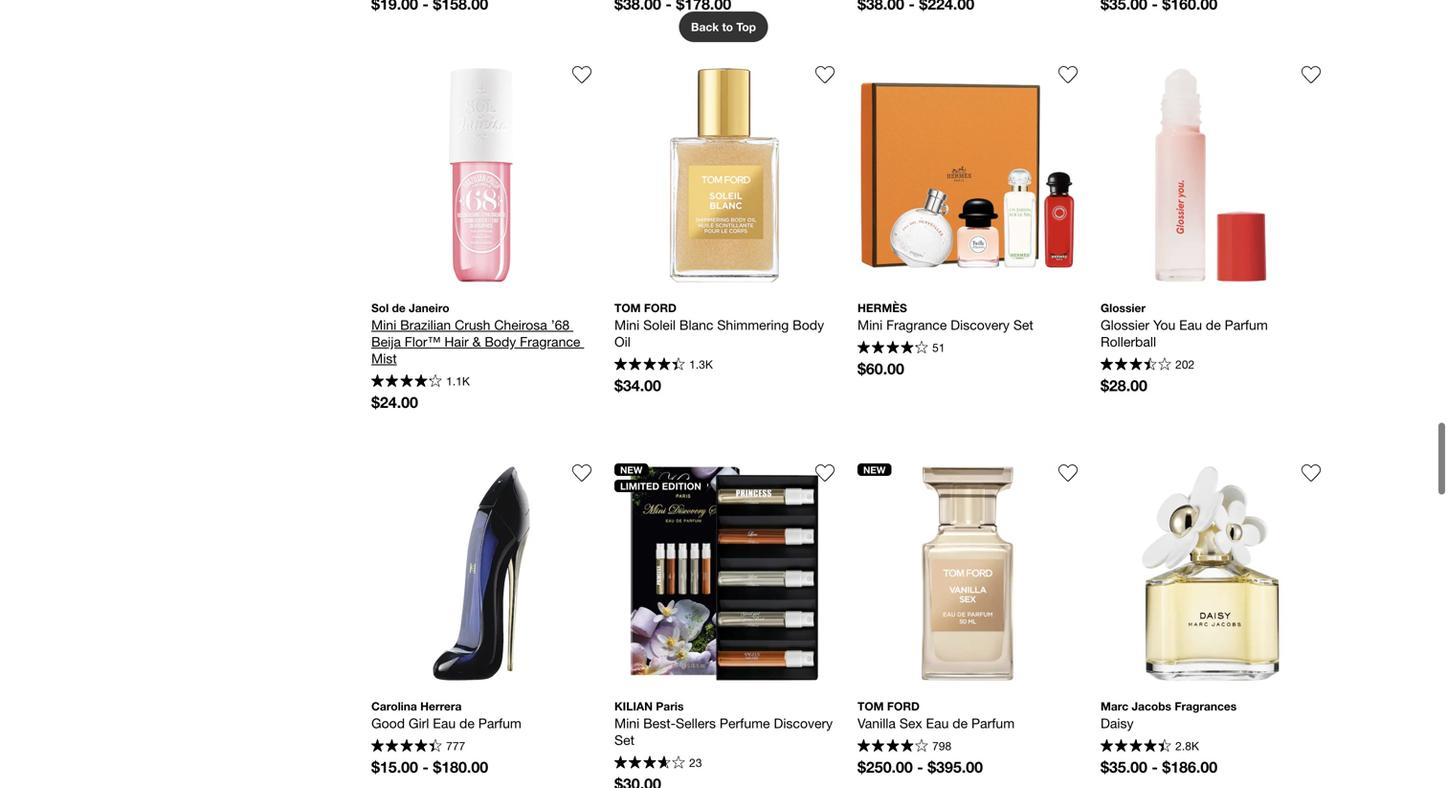 Task type: describe. For each thing, give the bounding box(es) containing it.
ford for sex
[[888, 699, 920, 713]]

sign in to love sol de janeiro - mini brazilian crush cheirosa '68 beija flor™ hair & body fragrance mist image
[[573, 65, 592, 84]]

mini inside kilian paris mini best-sellers perfume discovery set
[[615, 715, 640, 731]]

$28.00
[[1101, 376, 1148, 394]]

2 glossier from the top
[[1101, 317, 1150, 333]]

fragrances
[[1175, 699, 1237, 713]]

798 reviews element
[[933, 739, 952, 753]]

1.1k reviews element
[[446, 374, 470, 388]]

sex
[[900, 715, 923, 731]]

de inside sol de janeiro mini brazilian crush cheirosa '68 beija flor™ hair & body fragrance mist
[[392, 301, 406, 314]]

$15.00
[[372, 758, 418, 776]]

eau for girl
[[433, 715, 456, 731]]

carolina herrera - good girl eau de parfum image
[[372, 463, 592, 684]]

cheirosa
[[494, 317, 548, 333]]

hermès mini fragrance discovery set
[[858, 301, 1034, 333]]

51
[[933, 341, 946, 354]]

top
[[737, 20, 757, 34]]

good
[[372, 715, 405, 731]]

23 reviews element
[[690, 756, 702, 769]]

you
[[1154, 317, 1176, 333]]

kilian paris - mini best-sellers perfume discovery set image
[[615, 463, 835, 684]]

vanilla
[[858, 715, 896, 731]]

beija
[[372, 334, 401, 349]]

1 glossier from the top
[[1101, 301, 1146, 314]]

$24.00
[[372, 393, 418, 411]]

sign in to love kilian paris - mini best-sellers perfume discovery set image
[[816, 463, 835, 482]]

de inside the carolina herrera good girl eau de parfum
[[460, 715, 475, 731]]

hermès - mini fragrance discovery set image
[[858, 65, 1078, 285]]

tom ford mini soleil blanc shimmering body oil
[[615, 301, 828, 349]]

$186.00
[[1163, 758, 1218, 776]]

- for $15.00
[[423, 758, 429, 776]]

perfume
[[720, 715, 770, 731]]

soleil
[[644, 317, 676, 333]]

sign in to love carolina herrera - good girl eau de parfum image
[[573, 463, 592, 482]]

new for new
[[864, 464, 886, 475]]

hair
[[445, 334, 469, 349]]

de inside "tom ford vanilla sex eau de parfum"
[[953, 715, 968, 731]]

$35.00
[[1101, 758, 1148, 776]]

$60.00
[[858, 359, 905, 378]]

&
[[473, 334, 481, 349]]

202
[[1176, 358, 1195, 371]]

new for new limited edition
[[621, 464, 643, 475]]

1.3k
[[690, 358, 713, 371]]

discovery inside kilian paris mini best-sellers perfume discovery set
[[774, 715, 833, 731]]

kilian
[[615, 699, 653, 713]]

sign in to love marc jacobs fragrances - daisy image
[[1302, 463, 1322, 482]]

rollerball
[[1101, 334, 1157, 349]]

2.8k reviews element
[[1176, 739, 1200, 753]]

$250.00 - $395.00
[[858, 758, 984, 776]]

de inside glossier glossier you eau de parfum rollerball
[[1207, 317, 1222, 333]]

sign in to love tom ford - vanilla sex eau de parfum image
[[1059, 463, 1078, 482]]

body inside sol de janeiro mini brazilian crush cheirosa '68 beija flor™ hair & body fragrance mist
[[485, 334, 516, 349]]

paris
[[656, 699, 684, 713]]

back to top
[[691, 20, 757, 34]]

1.3k reviews element
[[690, 358, 713, 371]]

51 reviews element
[[933, 341, 946, 354]]

carolina
[[372, 699, 417, 713]]

mini inside tom ford mini soleil blanc shimmering body oil
[[615, 317, 640, 333]]

$180.00
[[433, 758, 489, 776]]

back
[[691, 20, 719, 34]]

oil
[[615, 334, 631, 349]]

sign in to love glossier - glossier you eau de parfum rollerball image
[[1302, 65, 1322, 84]]

marc
[[1101, 699, 1129, 713]]

girl
[[409, 715, 429, 731]]

sol
[[372, 301, 389, 314]]

- for $250.00
[[918, 758, 924, 776]]

mini inside hermès mini fragrance discovery set
[[858, 317, 883, 333]]

sol de janeiro - mini brazilian crush cheirosa '68 beija flor™ hair & body fragrance mist image
[[372, 65, 592, 285]]

tom for vanilla
[[858, 699, 884, 713]]

tom for mini
[[615, 301, 641, 314]]



Task type: vqa. For each thing, say whether or not it's contained in the screenshot.


Task type: locate. For each thing, give the bounding box(es) containing it.
glossier - glossier you eau de parfum rollerball image
[[1101, 65, 1322, 285]]

mini inside sol de janeiro mini brazilian crush cheirosa '68 beija flor™ hair & body fragrance mist
[[372, 317, 397, 333]]

3.5 stars element down best- in the left of the page
[[615, 756, 685, 771]]

fragrance inside sol de janeiro mini brazilian crush cheirosa '68 beija flor™ hair & body fragrance mist
[[520, 334, 581, 349]]

marc jacobs fragrances daisy
[[1101, 699, 1237, 731]]

tom inside "tom ford vanilla sex eau de parfum"
[[858, 699, 884, 713]]

mist
[[372, 350, 397, 366]]

eau for sex
[[927, 715, 949, 731]]

eau inside glossier glossier you eau de parfum rollerball
[[1180, 317, 1203, 333]]

23
[[690, 756, 702, 769]]

0 horizontal spatial eau
[[433, 715, 456, 731]]

0 vertical spatial set
[[1014, 317, 1034, 333]]

1.1k
[[446, 374, 470, 388]]

1 vertical spatial glossier
[[1101, 317, 1150, 333]]

4 stars element for $250.00 - $395.00
[[858, 739, 929, 754]]

0 horizontal spatial parfum
[[479, 715, 522, 731]]

- right $250.00
[[918, 758, 924, 776]]

1 horizontal spatial parfum
[[972, 715, 1015, 731]]

de right you
[[1207, 317, 1222, 333]]

brazilian
[[400, 317, 451, 333]]

4 stars element for $60.00
[[858, 341, 929, 356]]

4.5 stars element up $15.00
[[372, 739, 442, 754]]

4.5 stars element up $35.00 on the right of the page
[[1101, 739, 1172, 754]]

2 horizontal spatial parfum
[[1225, 317, 1269, 333]]

3.5 stars element for mini best-sellers perfume discovery set
[[615, 756, 685, 771]]

mini down hermès
[[858, 317, 883, 333]]

1 horizontal spatial discovery
[[951, 317, 1010, 333]]

3.5 stars element
[[1101, 357, 1172, 373], [615, 756, 685, 771]]

parfum for sex
[[972, 715, 1015, 731]]

blanc
[[680, 317, 714, 333]]

2 horizontal spatial 4.5 stars element
[[1101, 739, 1172, 754]]

0 horizontal spatial fragrance
[[520, 334, 581, 349]]

'68
[[551, 317, 570, 333]]

carolina herrera good girl eau de parfum
[[372, 699, 522, 731]]

shimmering
[[718, 317, 789, 333]]

0 vertical spatial body
[[793, 317, 825, 333]]

202 reviews element
[[1176, 358, 1195, 371]]

0 vertical spatial discovery
[[951, 317, 1010, 333]]

tom
[[615, 301, 641, 314], [858, 699, 884, 713]]

discovery inside hermès mini fragrance discovery set
[[951, 317, 1010, 333]]

back to top button
[[679, 11, 768, 42]]

4.5 stars element
[[615, 357, 685, 373], [372, 739, 442, 754], [1101, 739, 1172, 754]]

0 horizontal spatial new
[[621, 464, 643, 475]]

de
[[392, 301, 406, 314], [1207, 317, 1222, 333], [460, 715, 475, 731], [953, 715, 968, 731]]

mini down kilian
[[615, 715, 640, 731]]

to
[[722, 20, 734, 34]]

777
[[446, 739, 466, 753]]

1 horizontal spatial ford
[[888, 699, 920, 713]]

marc jacobs fragrances - daisy image
[[1101, 463, 1322, 684]]

0 horizontal spatial discovery
[[774, 715, 833, 731]]

- for $35.00
[[1152, 758, 1159, 776]]

parfum
[[1225, 317, 1269, 333], [479, 715, 522, 731], [972, 715, 1015, 731]]

tom ford vanilla sex eau de parfum
[[858, 699, 1015, 731]]

3 - from the left
[[1152, 758, 1159, 776]]

fragrance
[[887, 317, 947, 333], [520, 334, 581, 349]]

set
[[1014, 317, 1034, 333], [615, 732, 635, 748]]

$34.00
[[615, 376, 662, 394]]

sign in to love tom ford - mini soleil blanc shimmering body oil image
[[816, 65, 835, 84]]

-
[[423, 758, 429, 776], [918, 758, 924, 776], [1152, 758, 1159, 776]]

tom up vanilla
[[858, 699, 884, 713]]

sol de janeiro mini brazilian crush cheirosa '68 beija flor™ hair & body fragrance mist
[[372, 301, 584, 366]]

3.5 stars element up $28.00 at the right
[[1101, 357, 1172, 373]]

parfum up the $395.00
[[972, 715, 1015, 731]]

2 vertical spatial 4 stars element
[[858, 739, 929, 754]]

ford for soleil
[[644, 301, 677, 314]]

1 vertical spatial tom
[[858, 699, 884, 713]]

0 vertical spatial fragrance
[[887, 317, 947, 333]]

1 horizontal spatial set
[[1014, 317, 1034, 333]]

daisy
[[1101, 715, 1134, 731]]

parfum right you
[[1225, 317, 1269, 333]]

0 horizontal spatial tom
[[615, 301, 641, 314]]

1 horizontal spatial new
[[864, 464, 886, 475]]

glossier glossier you eau de parfum rollerball
[[1101, 301, 1272, 349]]

4 stars element
[[858, 341, 929, 356], [372, 374, 442, 390], [858, 739, 929, 754]]

0 horizontal spatial 3.5 stars element
[[615, 756, 685, 771]]

4 stars element up $60.00
[[858, 341, 929, 356]]

1 horizontal spatial body
[[793, 317, 825, 333]]

1 vertical spatial body
[[485, 334, 516, 349]]

- right $15.00
[[423, 758, 429, 776]]

fragrance inside hermès mini fragrance discovery set
[[887, 317, 947, 333]]

ford
[[644, 301, 677, 314], [888, 699, 920, 713]]

4.5 stars element up $34.00
[[615, 357, 685, 373]]

2 horizontal spatial eau
[[1180, 317, 1203, 333]]

ford inside "tom ford vanilla sex eau de parfum"
[[888, 699, 920, 713]]

3.5 stars element for glossier you eau de parfum rollerball
[[1101, 357, 1172, 373]]

sign in to love hermès - mini fragrance discovery set image
[[1059, 65, 1078, 84]]

herrera
[[420, 699, 462, 713]]

crush
[[455, 317, 491, 333]]

parfum inside glossier glossier you eau de parfum rollerball
[[1225, 317, 1269, 333]]

2 - from the left
[[918, 758, 924, 776]]

kilian paris mini best-sellers perfume discovery set
[[615, 699, 837, 748]]

2 new from the left
[[864, 464, 886, 475]]

tom inside tom ford mini soleil blanc shimmering body oil
[[615, 301, 641, 314]]

eau
[[1180, 317, 1203, 333], [433, 715, 456, 731], [927, 715, 949, 731]]

1 horizontal spatial 3.5 stars element
[[1101, 357, 1172, 373]]

4 stars element up "$24.00" in the left of the page
[[372, 374, 442, 390]]

1 vertical spatial 3.5 stars element
[[615, 756, 685, 771]]

1 vertical spatial set
[[615, 732, 635, 748]]

new inside new limited edition
[[621, 464, 643, 475]]

4.5 stars element for $34.00
[[615, 357, 685, 373]]

1 vertical spatial discovery
[[774, 715, 833, 731]]

0 vertical spatial ford
[[644, 301, 677, 314]]

de up 777
[[460, 715, 475, 731]]

1 vertical spatial ford
[[888, 699, 920, 713]]

ford inside tom ford mini soleil blanc shimmering body oil
[[644, 301, 677, 314]]

flor™
[[405, 334, 441, 349]]

0 horizontal spatial set
[[615, 732, 635, 748]]

body right &
[[485, 334, 516, 349]]

hermès
[[858, 301, 908, 314]]

mini
[[372, 317, 397, 333], [615, 317, 640, 333], [858, 317, 883, 333], [615, 715, 640, 731]]

2.8k
[[1176, 739, 1200, 753]]

eau inside "tom ford vanilla sex eau de parfum"
[[927, 715, 949, 731]]

0 horizontal spatial ford
[[644, 301, 677, 314]]

parfum up $180.00
[[479, 715, 522, 731]]

0 horizontal spatial -
[[423, 758, 429, 776]]

0 vertical spatial glossier
[[1101, 301, 1146, 314]]

sellers
[[676, 715, 716, 731]]

0 horizontal spatial body
[[485, 334, 516, 349]]

1 horizontal spatial eau
[[927, 715, 949, 731]]

set inside hermès mini fragrance discovery set
[[1014, 317, 1034, 333]]

0 vertical spatial tom
[[615, 301, 641, 314]]

1 new from the left
[[621, 464, 643, 475]]

1 horizontal spatial -
[[918, 758, 924, 776]]

0 vertical spatial 4 stars element
[[858, 341, 929, 356]]

1 horizontal spatial tom
[[858, 699, 884, 713]]

parfum inside the carolina herrera good girl eau de parfum
[[479, 715, 522, 731]]

ford up soleil
[[644, 301, 677, 314]]

body inside tom ford mini soleil blanc shimmering body oil
[[793, 317, 825, 333]]

discovery
[[951, 317, 1010, 333], [774, 715, 833, 731]]

body right shimmering
[[793, 317, 825, 333]]

de right sol in the left of the page
[[392, 301, 406, 314]]

798
[[933, 739, 952, 753]]

0 vertical spatial 3.5 stars element
[[1101, 357, 1172, 373]]

4.5 stars element for $15.00 - $180.00
[[372, 739, 442, 754]]

$15.00 - $180.00
[[372, 758, 489, 776]]

edition
[[662, 480, 702, 492]]

janeiro
[[409, 301, 450, 314]]

parfum inside "tom ford vanilla sex eau de parfum"
[[972, 715, 1015, 731]]

$250.00
[[858, 758, 913, 776]]

1 horizontal spatial fragrance
[[887, 317, 947, 333]]

limited
[[621, 480, 660, 492]]

mini up the oil
[[615, 317, 640, 333]]

new right sign in to love kilian paris - mini best-sellers perfume discovery set icon
[[864, 464, 886, 475]]

- right $35.00 on the right of the page
[[1152, 758, 1159, 776]]

tom up the oil
[[615, 301, 641, 314]]

mini up beija
[[372, 317, 397, 333]]

0 horizontal spatial 4.5 stars element
[[372, 739, 442, 754]]

1 vertical spatial 4 stars element
[[372, 374, 442, 390]]

glossier
[[1101, 301, 1146, 314], [1101, 317, 1150, 333]]

fragrance down '68
[[520, 334, 581, 349]]

eau up 798 reviews element
[[927, 715, 949, 731]]

new limited edition
[[621, 464, 702, 492]]

new up limited
[[621, 464, 643, 475]]

$395.00
[[928, 758, 984, 776]]

777 reviews element
[[446, 739, 466, 753]]

1 - from the left
[[423, 758, 429, 776]]

new
[[621, 464, 643, 475], [864, 464, 886, 475]]

tom ford - mini soleil blanc shimmering body oil image
[[615, 65, 835, 285]]

ford up sex
[[888, 699, 920, 713]]

tom ford - vanilla sex eau de parfum image
[[858, 463, 1078, 684]]

eau right you
[[1180, 317, 1203, 333]]

$35.00 - $186.00
[[1101, 758, 1218, 776]]

4 stars element for $24.00
[[372, 374, 442, 390]]

parfum for girl
[[479, 715, 522, 731]]

1 horizontal spatial 4.5 stars element
[[615, 357, 685, 373]]

2 horizontal spatial -
[[1152, 758, 1159, 776]]

eau down herrera
[[433, 715, 456, 731]]

4.5 stars element for $35.00 - $186.00
[[1101, 739, 1172, 754]]

fragrance up 51 reviews element
[[887, 317, 947, 333]]

set inside kilian paris mini best-sellers perfume discovery set
[[615, 732, 635, 748]]

best-
[[644, 715, 676, 731]]

4 stars element up $250.00
[[858, 739, 929, 754]]

de up the $395.00
[[953, 715, 968, 731]]

1 vertical spatial fragrance
[[520, 334, 581, 349]]

eau inside the carolina herrera good girl eau de parfum
[[433, 715, 456, 731]]

body
[[793, 317, 825, 333], [485, 334, 516, 349]]

jacobs
[[1132, 699, 1172, 713]]



